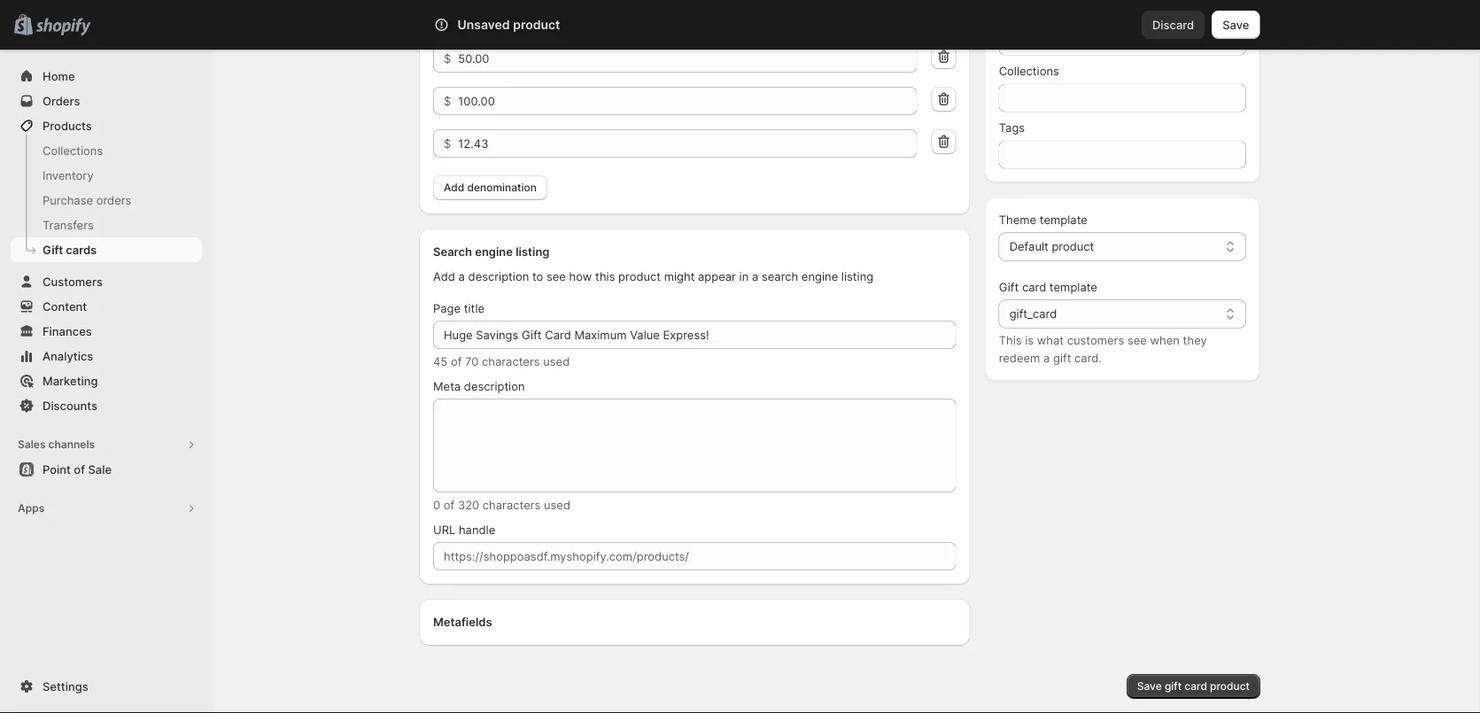 Task type: locate. For each thing, give the bounding box(es) containing it.
0 horizontal spatial collections
[[43, 143, 103, 157]]

of for 320
[[444, 498, 455, 512]]

Collections text field
[[999, 84, 1246, 112]]

70
[[465, 354, 479, 368]]

1 horizontal spatial card
[[1185, 680, 1207, 693]]

gift cards link
[[11, 237, 202, 262]]

1 vertical spatial of
[[74, 462, 85, 476]]

used up the https://shoppoasdf.myshopify.com/products/
[[544, 498, 570, 512]]

1 horizontal spatial gift
[[999, 280, 1019, 294]]

description
[[468, 269, 529, 283], [464, 379, 525, 393]]

used for 0 of 320 characters used
[[544, 498, 570, 512]]

0 horizontal spatial search
[[433, 244, 472, 258]]

collections up tags
[[999, 64, 1059, 78]]

2 horizontal spatial a
[[1043, 351, 1050, 365]]

gift for gift cards
[[43, 243, 63, 256]]

see for customers
[[1127, 333, 1147, 347]]

0 horizontal spatial card
[[1022, 280, 1046, 294]]

characters for 70
[[482, 354, 540, 368]]

0 horizontal spatial engine
[[475, 244, 513, 258]]

add
[[444, 181, 464, 194], [433, 269, 455, 283]]

0 vertical spatial description
[[468, 269, 529, 283]]

of for sale
[[74, 462, 85, 476]]

discard
[[1152, 18, 1194, 31]]

3 $ from the top
[[444, 136, 451, 150]]

see
[[547, 269, 566, 283], [1127, 333, 1147, 347]]

1 horizontal spatial listing
[[841, 269, 874, 283]]

0 vertical spatial used
[[543, 354, 570, 368]]

gift up gift_card
[[999, 280, 1019, 294]]

see left when
[[1127, 333, 1147, 347]]

used right 70
[[543, 354, 570, 368]]

description down 45 of 70 characters used
[[464, 379, 525, 393]]

a
[[458, 269, 465, 283], [752, 269, 758, 283], [1043, 351, 1050, 365]]

unsaved product
[[458, 17, 560, 32]]

0 vertical spatial collections
[[999, 64, 1059, 78]]

when
[[1150, 333, 1180, 347]]

search
[[505, 18, 543, 31], [433, 244, 472, 258]]

search button
[[477, 11, 990, 39]]

add inside add denomination button
[[444, 181, 464, 194]]

0 vertical spatial add
[[444, 181, 464, 194]]

1 characters from the top
[[482, 354, 540, 368]]

gift for gift card template
[[999, 280, 1019, 294]]

0 vertical spatial engine
[[475, 244, 513, 258]]

1 horizontal spatial a
[[752, 269, 758, 283]]

in
[[739, 269, 749, 283]]

they
[[1183, 333, 1207, 347]]

of left 70
[[451, 354, 462, 368]]

1 horizontal spatial gift
[[1165, 680, 1182, 693]]

products link
[[11, 113, 202, 138]]

0 horizontal spatial save
[[1137, 680, 1162, 693]]

0 horizontal spatial a
[[458, 269, 465, 283]]

title
[[464, 301, 485, 315]]

template up default product
[[1040, 213, 1088, 227]]

1 vertical spatial see
[[1127, 333, 1147, 347]]

0 horizontal spatial gift
[[1053, 351, 1071, 365]]

45
[[433, 354, 448, 368]]

0 vertical spatial listing
[[516, 244, 550, 258]]

1 $ text field from the top
[[458, 44, 917, 73]]

2 vertical spatial $
[[444, 136, 451, 150]]

0
[[433, 498, 440, 512]]

320
[[458, 498, 479, 512]]

what
[[1037, 333, 1064, 347]]

product
[[513, 17, 560, 32], [1052, 240, 1094, 253], [618, 269, 661, 283], [1210, 680, 1250, 693]]

search
[[762, 269, 798, 283]]

discounts
[[43, 399, 97, 412]]

collections
[[999, 64, 1059, 78], [43, 143, 103, 157]]

customers
[[1067, 333, 1124, 347]]

$ text field
[[458, 44, 917, 73], [458, 87, 917, 115]]

1 vertical spatial engine
[[801, 269, 838, 283]]

gift left cards
[[43, 243, 63, 256]]

0 vertical spatial gift
[[43, 243, 63, 256]]

0 vertical spatial $
[[444, 51, 451, 65]]

discard button
[[1142, 11, 1205, 39]]

save for save
[[1223, 18, 1249, 31]]

analytics link
[[11, 344, 202, 368]]

a down the "what"
[[1043, 351, 1050, 365]]

of inside point of sale link
[[74, 462, 85, 476]]

cards
[[66, 243, 97, 256]]

0 vertical spatial of
[[451, 354, 462, 368]]

purchase orders link
[[11, 188, 202, 213]]

1 horizontal spatial see
[[1127, 333, 1147, 347]]

add up page on the top
[[433, 269, 455, 283]]

add for add a description to see how this product might appear in a search engine listing
[[433, 269, 455, 283]]

0 vertical spatial see
[[547, 269, 566, 283]]

transfers
[[43, 218, 94, 232]]

engine up title
[[475, 244, 513, 258]]

search for search engine listing
[[433, 244, 472, 258]]

sales channels button
[[11, 432, 202, 457]]

see inside this is what customers see when they redeem a gift card.
[[1127, 333, 1147, 347]]

redeem
[[999, 351, 1040, 365]]

0 vertical spatial $ text field
[[458, 44, 917, 73]]

1 vertical spatial card
[[1185, 680, 1207, 693]]

0 horizontal spatial listing
[[516, 244, 550, 258]]

listing up to
[[516, 244, 550, 258]]

of for 70
[[451, 354, 462, 368]]

1 $ from the top
[[444, 51, 451, 65]]

listing
[[516, 244, 550, 258], [841, 269, 874, 283]]

description down "search engine listing"
[[468, 269, 529, 283]]

save inside button
[[1137, 680, 1162, 693]]

1 vertical spatial gift
[[999, 280, 1019, 294]]

see right to
[[547, 269, 566, 283]]

add left "denomination"
[[444, 181, 464, 194]]

$
[[444, 51, 451, 65], [444, 94, 451, 108], [444, 136, 451, 150]]

2 $ text field from the top
[[458, 87, 917, 115]]

unsaved
[[458, 17, 510, 32]]

1 vertical spatial used
[[544, 498, 570, 512]]

1 horizontal spatial save
[[1223, 18, 1249, 31]]

1 vertical spatial template
[[1050, 280, 1097, 294]]

marketing
[[43, 374, 98, 388]]

0 vertical spatial search
[[505, 18, 543, 31]]

purchase
[[43, 193, 93, 207]]

point of sale link
[[11, 457, 202, 482]]

template down default product
[[1050, 280, 1097, 294]]

characters right 70
[[482, 354, 540, 368]]

1 vertical spatial save
[[1137, 680, 1162, 693]]

card inside button
[[1185, 680, 1207, 693]]

url handle
[[433, 523, 495, 536]]

listing right the search
[[841, 269, 874, 283]]

1 vertical spatial add
[[433, 269, 455, 283]]

2 vertical spatial of
[[444, 498, 455, 512]]

2 characters from the top
[[483, 498, 541, 512]]

gift
[[43, 243, 63, 256], [999, 280, 1019, 294]]

marketing link
[[11, 368, 202, 393]]

page
[[433, 301, 461, 315]]

0 vertical spatial characters
[[482, 354, 540, 368]]

0 vertical spatial save
[[1223, 18, 1249, 31]]

used
[[543, 354, 570, 368], [544, 498, 570, 512]]

products
[[43, 119, 92, 132]]

1 vertical spatial gift
[[1165, 680, 1182, 693]]

1 vertical spatial $
[[444, 94, 451, 108]]

channels
[[48, 438, 95, 451]]

0 horizontal spatial gift
[[43, 243, 63, 256]]

of
[[451, 354, 462, 368], [74, 462, 85, 476], [444, 498, 455, 512]]

this
[[999, 333, 1022, 347]]

point of sale button
[[0, 457, 213, 482]]

of right 0 in the bottom of the page
[[444, 498, 455, 512]]

1 vertical spatial characters
[[483, 498, 541, 512]]

characters up handle
[[483, 498, 541, 512]]

a right in on the top
[[752, 269, 758, 283]]

a inside this is what customers see when they redeem a gift card.
[[1043, 351, 1050, 365]]

a up page title
[[458, 269, 465, 283]]

$ text field up $ text box
[[458, 87, 917, 115]]

discounts link
[[11, 393, 202, 418]]

1 horizontal spatial search
[[505, 18, 543, 31]]

$ text field down search button
[[458, 44, 917, 73]]

save
[[1223, 18, 1249, 31], [1137, 680, 1162, 693]]

collections up inventory
[[43, 143, 103, 157]]

URL handle text field
[[689, 542, 956, 570]]

Tags text field
[[999, 140, 1246, 169]]

to
[[532, 269, 543, 283]]

1 vertical spatial search
[[433, 244, 472, 258]]

0 vertical spatial card
[[1022, 280, 1046, 294]]

this
[[595, 269, 615, 283]]

search for search
[[505, 18, 543, 31]]

characters
[[482, 354, 540, 368], [483, 498, 541, 512]]

point of sale
[[43, 462, 112, 476]]

0 vertical spatial gift
[[1053, 351, 1071, 365]]

search inside search button
[[505, 18, 543, 31]]

engine right the search
[[801, 269, 838, 283]]

gift_card
[[1009, 307, 1057, 321]]

orders
[[43, 94, 80, 108]]

gift
[[1053, 351, 1071, 365], [1165, 680, 1182, 693]]

gift inside button
[[1165, 680, 1182, 693]]

1 vertical spatial listing
[[841, 269, 874, 283]]

card
[[1022, 280, 1046, 294], [1185, 680, 1207, 693]]

1 vertical spatial $ text field
[[458, 87, 917, 115]]

purchase orders
[[43, 193, 131, 207]]

add denomination button
[[433, 175, 547, 200]]

save gift card product
[[1137, 680, 1250, 693]]

0 horizontal spatial see
[[547, 269, 566, 283]]

save inside "button"
[[1223, 18, 1249, 31]]

of left the sale
[[74, 462, 85, 476]]



Task type: vqa. For each thing, say whether or not it's contained in the screenshot.
https://shoppoasdf.myshopify.com/products/ at the bottom of page
yes



Task type: describe. For each thing, give the bounding box(es) containing it.
Page title text field
[[433, 321, 956, 349]]

used for 45 of 70 characters used
[[543, 354, 570, 368]]

shopify image
[[36, 18, 91, 36]]

$ text field
[[458, 129, 917, 158]]

sales
[[18, 438, 46, 451]]

save gift card product button
[[1127, 674, 1260, 699]]

card.
[[1075, 351, 1102, 365]]

denomination
[[467, 181, 537, 194]]

meta
[[433, 379, 461, 393]]

add denomination
[[444, 181, 537, 194]]

save for save gift card product
[[1137, 680, 1162, 693]]

0 of 320 characters used
[[433, 498, 570, 512]]

product inside button
[[1210, 680, 1250, 693]]

page title
[[433, 301, 485, 315]]

theme
[[999, 213, 1036, 227]]

gift cards
[[43, 243, 97, 256]]

inventory link
[[11, 163, 202, 188]]

apps
[[18, 502, 45, 515]]

add a description to see how this product might appear in a search engine listing
[[433, 269, 874, 283]]

home link
[[11, 64, 202, 89]]

content
[[43, 299, 87, 313]]

analytics
[[43, 349, 93, 363]]

0 vertical spatial template
[[1040, 213, 1088, 227]]

tags
[[999, 121, 1025, 135]]

finances link
[[11, 319, 202, 344]]

Vendor text field
[[999, 27, 1246, 55]]

gift card template
[[999, 280, 1097, 294]]

sales channels
[[18, 438, 95, 451]]

might
[[664, 269, 695, 283]]

2 $ from the top
[[444, 94, 451, 108]]

how
[[569, 269, 592, 283]]

gift inside this is what customers see when they redeem a gift card.
[[1053, 351, 1071, 365]]

https://shoppoasdf.myshopify.com/products/
[[444, 549, 689, 563]]

1 horizontal spatial collections
[[999, 64, 1059, 78]]

1 vertical spatial description
[[464, 379, 525, 393]]

settings
[[43, 679, 88, 693]]

default product
[[1009, 240, 1094, 253]]

home
[[43, 69, 75, 83]]

save button
[[1212, 11, 1260, 39]]

meta description
[[433, 379, 525, 393]]

content link
[[11, 294, 202, 319]]

settings link
[[11, 674, 202, 699]]

characters for 320
[[483, 498, 541, 512]]

customers
[[43, 275, 103, 288]]

url
[[433, 523, 456, 536]]

inventory
[[43, 168, 94, 182]]

orders link
[[11, 89, 202, 113]]

add for add denomination
[[444, 181, 464, 194]]

45 of 70 characters used
[[433, 354, 570, 368]]

Meta description text field
[[433, 399, 956, 492]]

1 vertical spatial collections
[[43, 143, 103, 157]]

finances
[[43, 324, 92, 338]]

default
[[1009, 240, 1049, 253]]

metafields
[[433, 615, 492, 628]]

sale
[[88, 462, 112, 476]]

theme template
[[999, 213, 1088, 227]]

see for to
[[547, 269, 566, 283]]

transfers link
[[11, 213, 202, 237]]

search engine listing
[[433, 244, 550, 258]]

appear
[[698, 269, 736, 283]]

apps button
[[11, 496, 202, 521]]

is
[[1025, 333, 1034, 347]]

collections link
[[11, 138, 202, 163]]

1 horizontal spatial engine
[[801, 269, 838, 283]]

point
[[43, 462, 71, 476]]

this is what customers see when they redeem a gift card.
[[999, 333, 1207, 365]]

customers link
[[11, 269, 202, 294]]

handle
[[459, 523, 495, 536]]

orders
[[96, 193, 131, 207]]



